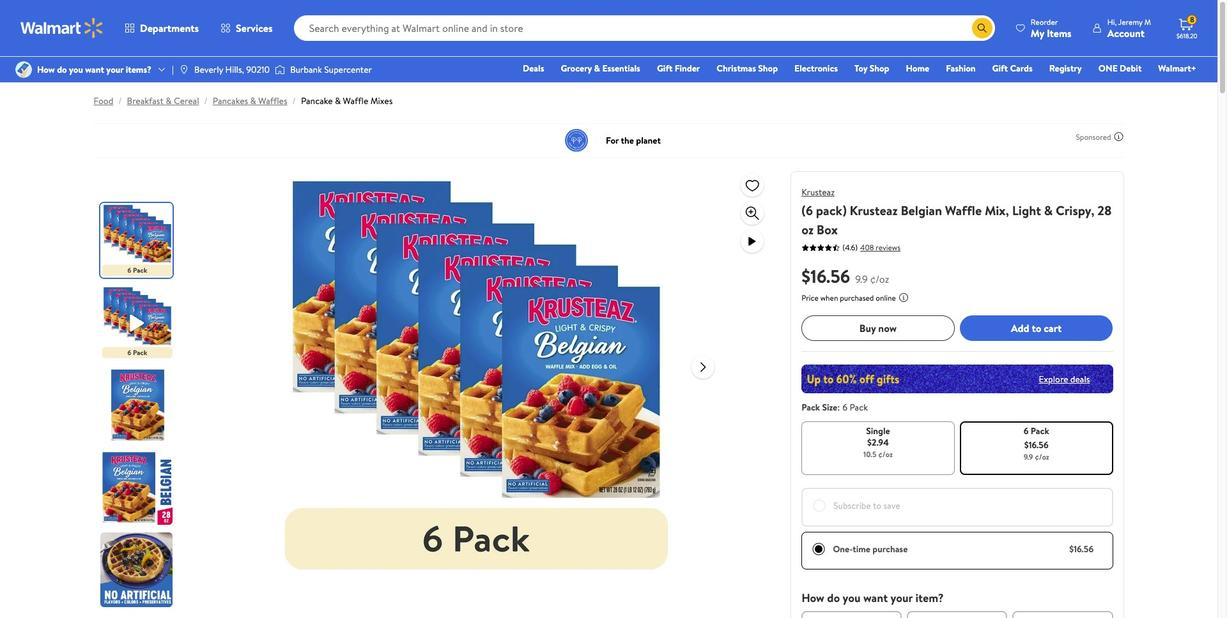 Task type: vqa. For each thing, say whether or not it's contained in the screenshot.
Walmart+ "link"
yes



Task type: locate. For each thing, give the bounding box(es) containing it.
None radio
[[813, 543, 825, 556]]

fashion
[[946, 62, 976, 75]]

1 vertical spatial you
[[843, 591, 861, 607]]

to inside button
[[1032, 321, 1042, 336]]

reviews
[[876, 242, 901, 253]]

6
[[843, 402, 848, 414], [1024, 425, 1029, 438]]

 image
[[179, 65, 189, 75]]

essentials
[[603, 62, 641, 75]]

to left cart
[[1032, 321, 1042, 336]]

grocery & essentials
[[561, 62, 641, 75]]

shop right toy
[[870, 62, 890, 75]]

my
[[1031, 26, 1045, 40]]

items?
[[126, 63, 152, 76]]

pack right :
[[850, 402, 868, 414]]

when
[[821, 293, 838, 304]]

1 vertical spatial 6
[[1024, 425, 1029, 438]]

& right light
[[1045, 202, 1053, 219]]

deals link
[[517, 61, 550, 75]]

you down the one-
[[843, 591, 861, 607]]

1 horizontal spatial 6
[[1024, 425, 1029, 438]]

one-
[[833, 543, 853, 556]]

price
[[802, 293, 819, 304]]

toy shop
[[855, 62, 890, 75]]

want down one-time purchase
[[864, 591, 888, 607]]

add
[[1011, 321, 1030, 336]]

0 horizontal spatial krusteaz
[[802, 186, 835, 199]]

one debit
[[1099, 62, 1142, 75]]

to left save on the right
[[873, 500, 882, 513]]

& left "cereal"
[[166, 95, 172, 107]]

sponsored
[[1076, 131, 1111, 142]]

gift cards link
[[987, 61, 1039, 75]]

0 horizontal spatial shop
[[758, 62, 778, 75]]

6 pack $16.56 9.9 ¢/oz
[[1024, 425, 1050, 463]]

christmas
[[717, 62, 756, 75]]

1 shop from the left
[[758, 62, 778, 75]]

krusteaz up (4.6) 408 reviews
[[850, 202, 898, 219]]

0 horizontal spatial gift
[[657, 62, 673, 75]]

gift left cards
[[993, 62, 1008, 75]]

do down walmart image at the top of page
[[57, 63, 67, 76]]

krusteaz up (6 at the right top of the page
[[802, 186, 835, 199]]

next media item image
[[696, 360, 711, 375]]

1 vertical spatial to
[[873, 500, 882, 513]]

1 horizontal spatial do
[[827, 591, 840, 607]]

0 horizontal spatial do
[[57, 63, 67, 76]]

0 vertical spatial do
[[57, 63, 67, 76]]

your
[[106, 63, 124, 76], [891, 591, 913, 607]]

0 vertical spatial your
[[106, 63, 124, 76]]

&
[[594, 62, 600, 75], [166, 95, 172, 107], [250, 95, 256, 107], [335, 95, 341, 107], [1045, 202, 1053, 219]]

zoom image modal image
[[745, 206, 760, 221]]

1 vertical spatial $16.56
[[1025, 439, 1049, 452]]

your left the item?
[[891, 591, 913, 607]]

8
[[1190, 14, 1195, 25]]

shop right christmas
[[758, 62, 778, 75]]

2 horizontal spatial $16.56
[[1070, 543, 1094, 556]]

beverly
[[194, 63, 223, 76]]

your left the items?
[[106, 63, 124, 76]]

you for how do you want your item?
[[843, 591, 861, 607]]

want
[[85, 63, 104, 76], [864, 591, 888, 607]]

1 gift from the left
[[657, 62, 673, 75]]

services button
[[210, 13, 284, 43]]

0 horizontal spatial you
[[69, 63, 83, 76]]

breakfast
[[127, 95, 164, 107]]

/ right waffles
[[293, 95, 296, 107]]

now
[[879, 321, 897, 336]]

10.5
[[864, 449, 877, 460]]

waffle left mixes
[[343, 95, 368, 107]]

christmas shop link
[[711, 61, 784, 75]]

(4.6)
[[843, 242, 858, 253]]

ad disclaimer and feedback image
[[1114, 132, 1124, 142]]

how for how do you want your items?
[[37, 63, 55, 76]]

9.9
[[856, 272, 868, 286], [1024, 452, 1033, 463]]

online
[[876, 293, 896, 304]]

(6 pack) krusteaz belgian waffle mix, light & crispy, 28 oz box - image 2 of 10 image
[[100, 286, 175, 361]]

toy shop link
[[849, 61, 895, 75]]

$618.20
[[1177, 31, 1198, 40]]

2 vertical spatial $16.56
[[1070, 543, 1094, 556]]

1 horizontal spatial 9.9
[[1024, 452, 1033, 463]]

Search search field
[[294, 15, 995, 41]]

¢/oz inside $16.56 9.9 ¢/oz
[[871, 272, 890, 286]]

legal information image
[[899, 293, 909, 303]]

gift
[[657, 62, 673, 75], [993, 62, 1008, 75]]

1 vertical spatial your
[[891, 591, 913, 607]]

0 horizontal spatial how
[[37, 63, 55, 76]]

to for subscribe
[[873, 500, 882, 513]]

0 vertical spatial to
[[1032, 321, 1042, 336]]

1 horizontal spatial gift
[[993, 62, 1008, 75]]

0 horizontal spatial  image
[[15, 61, 32, 78]]

1 vertical spatial want
[[864, 591, 888, 607]]

your for items?
[[106, 63, 124, 76]]

/ right food link
[[118, 95, 122, 107]]

size
[[822, 402, 838, 414]]

walmart image
[[20, 18, 104, 38]]

1 vertical spatial how
[[802, 591, 825, 607]]

one debit link
[[1093, 61, 1148, 75]]

(4.6) 408 reviews
[[843, 242, 901, 253]]

mix,
[[985, 202, 1009, 219]]

/
[[118, 95, 122, 107], [204, 95, 208, 107], [293, 95, 296, 107]]

0 horizontal spatial want
[[85, 63, 104, 76]]

 image for burbank supercenter
[[275, 63, 285, 76]]

home
[[906, 62, 930, 75]]

$16.56
[[802, 264, 850, 289], [1025, 439, 1049, 452], [1070, 543, 1094, 556]]

2 / from the left
[[204, 95, 208, 107]]

|
[[172, 63, 174, 76]]

1 horizontal spatial waffle
[[945, 202, 982, 219]]

light
[[1013, 202, 1041, 219]]

1 vertical spatial 9.9
[[1024, 452, 1033, 463]]

pack left size
[[802, 402, 820, 414]]

add to favorites list, (6 pack) krusteaz belgian waffle mix, light & crispy, 28 oz box image
[[745, 177, 760, 193]]

1 horizontal spatial shop
[[870, 62, 890, 75]]

0 horizontal spatial your
[[106, 63, 124, 76]]

0 vertical spatial how
[[37, 63, 55, 76]]

 image
[[15, 61, 32, 78], [275, 63, 285, 76]]

2 gift from the left
[[993, 62, 1008, 75]]

1 horizontal spatial your
[[891, 591, 913, 607]]

¢/oz
[[871, 272, 890, 286], [879, 449, 893, 460], [1035, 452, 1050, 463]]

your for item?
[[891, 591, 913, 607]]

0 vertical spatial waffle
[[343, 95, 368, 107]]

want up food
[[85, 63, 104, 76]]

pack down explore
[[1031, 425, 1050, 438]]

0 vertical spatial $16.56
[[802, 264, 850, 289]]

1 horizontal spatial $16.56
[[1025, 439, 1049, 452]]

1 horizontal spatial  image
[[275, 63, 285, 76]]

waffle left mix,
[[945, 202, 982, 219]]

& right grocery
[[594, 62, 600, 75]]

1 horizontal spatial want
[[864, 591, 888, 607]]

shop
[[758, 62, 778, 75], [870, 62, 890, 75]]

0 vertical spatial 6
[[843, 402, 848, 414]]

want for item?
[[864, 591, 888, 607]]

2 horizontal spatial /
[[293, 95, 296, 107]]

to for add
[[1032, 321, 1042, 336]]

do down the one-
[[827, 591, 840, 607]]

 image down walmart image at the top of page
[[15, 61, 32, 78]]

oz
[[802, 221, 814, 238]]

Walmart Site-Wide search field
[[294, 15, 995, 41]]

departments
[[140, 21, 199, 35]]

2 horizontal spatial pack
[[1031, 425, 1050, 438]]

0 horizontal spatial pack
[[802, 402, 820, 414]]

 image right the 90210
[[275, 63, 285, 76]]

pancake
[[301, 95, 333, 107]]

0 horizontal spatial 9.9
[[856, 272, 868, 286]]

28
[[1098, 202, 1112, 219]]

1 horizontal spatial how
[[802, 591, 825, 607]]

walmart+ link
[[1153, 61, 1203, 75]]

2 shop from the left
[[870, 62, 890, 75]]

1 horizontal spatial you
[[843, 591, 861, 607]]

you down walmart image at the top of page
[[69, 63, 83, 76]]

item?
[[916, 591, 944, 607]]

waffle inside krusteaz (6 pack) krusteaz belgian waffle mix, light & crispy, 28 oz box
[[945, 202, 982, 219]]

supercenter
[[324, 63, 372, 76]]

gift for gift finder
[[657, 62, 673, 75]]

1 horizontal spatial to
[[1032, 321, 1042, 336]]

waffle
[[343, 95, 368, 107], [945, 202, 982, 219]]

registry link
[[1044, 61, 1088, 75]]

you
[[69, 63, 83, 76], [843, 591, 861, 607]]

do
[[57, 63, 67, 76], [827, 591, 840, 607]]

gift finder link
[[651, 61, 706, 75]]

how
[[37, 63, 55, 76], [802, 591, 825, 607]]

1 horizontal spatial krusteaz
[[850, 202, 898, 219]]

0 vertical spatial krusteaz
[[802, 186, 835, 199]]

0 horizontal spatial /
[[118, 95, 122, 107]]

subscribe
[[834, 500, 871, 513]]

0 vertical spatial 9.9
[[856, 272, 868, 286]]

price when purchased online
[[802, 293, 896, 304]]

Subscribe to save radio
[[813, 500, 826, 513]]

you for how do you want your items?
[[69, 63, 83, 76]]

0 horizontal spatial to
[[873, 500, 882, 513]]

up to sixty percent off deals. shop now. image
[[802, 365, 1113, 394]]

1 vertical spatial waffle
[[945, 202, 982, 219]]

0 horizontal spatial $16.56
[[802, 264, 850, 289]]

0 vertical spatial you
[[69, 63, 83, 76]]

/ right "cereal"
[[204, 95, 208, 107]]

1 vertical spatial do
[[827, 591, 840, 607]]

90210
[[246, 63, 270, 76]]

pack)
[[816, 202, 847, 219]]

gift left the finder
[[657, 62, 673, 75]]

registry
[[1050, 62, 1082, 75]]

walmart+
[[1159, 62, 1197, 75]]

0 vertical spatial want
[[85, 63, 104, 76]]

view video image
[[745, 234, 760, 249]]

cards
[[1010, 62, 1033, 75]]

items
[[1047, 26, 1072, 40]]

1 horizontal spatial /
[[204, 95, 208, 107]]

one
[[1099, 62, 1118, 75]]

to
[[1032, 321, 1042, 336], [873, 500, 882, 513]]



Task type: describe. For each thing, give the bounding box(es) containing it.
time
[[853, 543, 871, 556]]

pancakes & waffles link
[[213, 95, 287, 107]]

8 $618.20
[[1177, 14, 1198, 40]]

m
[[1145, 16, 1151, 27]]

crispy,
[[1056, 202, 1095, 219]]

how for how do you want your item?
[[802, 591, 825, 607]]

¢/oz inside single $2.94 10.5 ¢/oz
[[879, 449, 893, 460]]

(6 pack) krusteaz belgian waffle mix, light & crispy, 28 oz box - image 4 of 10 image
[[100, 451, 175, 526]]

box
[[817, 221, 838, 238]]

single $2.94 10.5 ¢/oz
[[864, 425, 893, 460]]

explore
[[1039, 373, 1069, 386]]

breakfast & cereal link
[[127, 95, 199, 107]]

belgian
[[901, 202, 942, 219]]

buy
[[860, 321, 876, 336]]

cereal
[[174, 95, 199, 107]]

9.9 inside $16.56 9.9 ¢/oz
[[856, 272, 868, 286]]

jeremy
[[1119, 16, 1143, 27]]

gift finder
[[657, 62, 700, 75]]

do for how do you want your item?
[[827, 591, 840, 607]]

reorder
[[1031, 16, 1058, 27]]

electronics
[[795, 62, 838, 75]]

home link
[[900, 61, 935, 75]]

food link
[[94, 95, 113, 107]]

fashion link
[[941, 61, 982, 75]]

reorder my items
[[1031, 16, 1072, 40]]

$16.56 for $16.56
[[1070, 543, 1094, 556]]

departments button
[[114, 13, 210, 43]]

$16.56 9.9 ¢/oz
[[802, 264, 890, 289]]

1 vertical spatial krusteaz
[[850, 202, 898, 219]]

one-time purchase
[[833, 543, 908, 556]]

:
[[838, 402, 840, 414]]

gift cards
[[993, 62, 1033, 75]]

food / breakfast & cereal / pancakes & waffles / pancake & waffle mixes
[[94, 95, 393, 107]]

subscribe to save
[[834, 500, 901, 513]]

waffles
[[258, 95, 287, 107]]

shop for toy shop
[[870, 62, 890, 75]]

(6 pack) krusteaz belgian waffle mix, light & crispy, 28 oz box - image 3 of 10 image
[[100, 368, 175, 443]]

gift for gift cards
[[993, 62, 1008, 75]]

burbank supercenter
[[290, 63, 372, 76]]

deals
[[1071, 373, 1090, 386]]

pack inside 6 pack $16.56 9.9 ¢/oz
[[1031, 425, 1050, 438]]

 image for how do you want your items?
[[15, 61, 32, 78]]

account
[[1108, 26, 1145, 40]]

1 horizontal spatial pack
[[850, 402, 868, 414]]

explore deals link
[[1034, 368, 1096, 391]]

& left waffles
[[250, 95, 256, 107]]

krusteaz link
[[802, 186, 835, 199]]

hills,
[[225, 63, 244, 76]]

krusteaz (6 pack) krusteaz belgian waffle mix, light & crispy, 28 oz box
[[802, 186, 1112, 238]]

buy now
[[860, 321, 897, 336]]

add to cart
[[1011, 321, 1062, 336]]

(6 pack) krusteaz belgian waffle mix, light & crispy, 28 oz box image
[[273, 171, 682, 581]]

electronics link
[[789, 61, 844, 75]]

(6 pack) krusteaz belgian waffle mix, light & crispy, 28 oz box - image 5 of 10 image
[[100, 533, 175, 608]]

services
[[236, 21, 273, 35]]

purchased
[[840, 293, 874, 304]]

do for how do you want your items?
[[57, 63, 67, 76]]

beverly hills, 90210
[[194, 63, 270, 76]]

debit
[[1120, 62, 1142, 75]]

explore deals
[[1039, 373, 1090, 386]]

hi, jeremy m account
[[1108, 16, 1151, 40]]

$16.56 for $16.56 9.9 ¢/oz
[[802, 264, 850, 289]]

buy now button
[[802, 316, 955, 341]]

pancakes
[[213, 95, 248, 107]]

mixes
[[371, 95, 393, 107]]

408
[[861, 242, 874, 253]]

save
[[884, 500, 901, 513]]

1 / from the left
[[118, 95, 122, 107]]

& inside krusteaz (6 pack) krusteaz belgian waffle mix, light & crispy, 28 oz box
[[1045, 202, 1053, 219]]

(6 pack) krusteaz belgian waffle mix, light & crispy, 28 oz box - image 1 of 10 image
[[100, 203, 175, 278]]

grocery & essentials link
[[555, 61, 646, 75]]

shop for christmas shop
[[758, 62, 778, 75]]

& right pancake
[[335, 95, 341, 107]]

pancake & waffle mixes link
[[301, 95, 393, 107]]

how do you want your item?
[[802, 591, 944, 607]]

6 inside 6 pack $16.56 9.9 ¢/oz
[[1024, 425, 1029, 438]]

0 horizontal spatial waffle
[[343, 95, 368, 107]]

search icon image
[[977, 23, 988, 33]]

3 / from the left
[[293, 95, 296, 107]]

pack size list
[[799, 419, 1116, 478]]

$16.56 inside 6 pack $16.56 9.9 ¢/oz
[[1025, 439, 1049, 452]]

toy
[[855, 62, 868, 75]]

9.9 inside 6 pack $16.56 9.9 ¢/oz
[[1024, 452, 1033, 463]]

how do you want your items?
[[37, 63, 152, 76]]

0 horizontal spatial 6
[[843, 402, 848, 414]]

pack size : 6 pack
[[802, 402, 868, 414]]

purchase
[[873, 543, 908, 556]]

add to cart button
[[960, 316, 1113, 341]]

grocery
[[561, 62, 592, 75]]

deals
[[523, 62, 544, 75]]

¢/oz inside 6 pack $16.56 9.9 ¢/oz
[[1035, 452, 1050, 463]]

food
[[94, 95, 113, 107]]

burbank
[[290, 63, 322, 76]]

want for items?
[[85, 63, 104, 76]]

408 reviews link
[[858, 242, 901, 253]]

finder
[[675, 62, 700, 75]]

(6
[[802, 202, 813, 219]]



